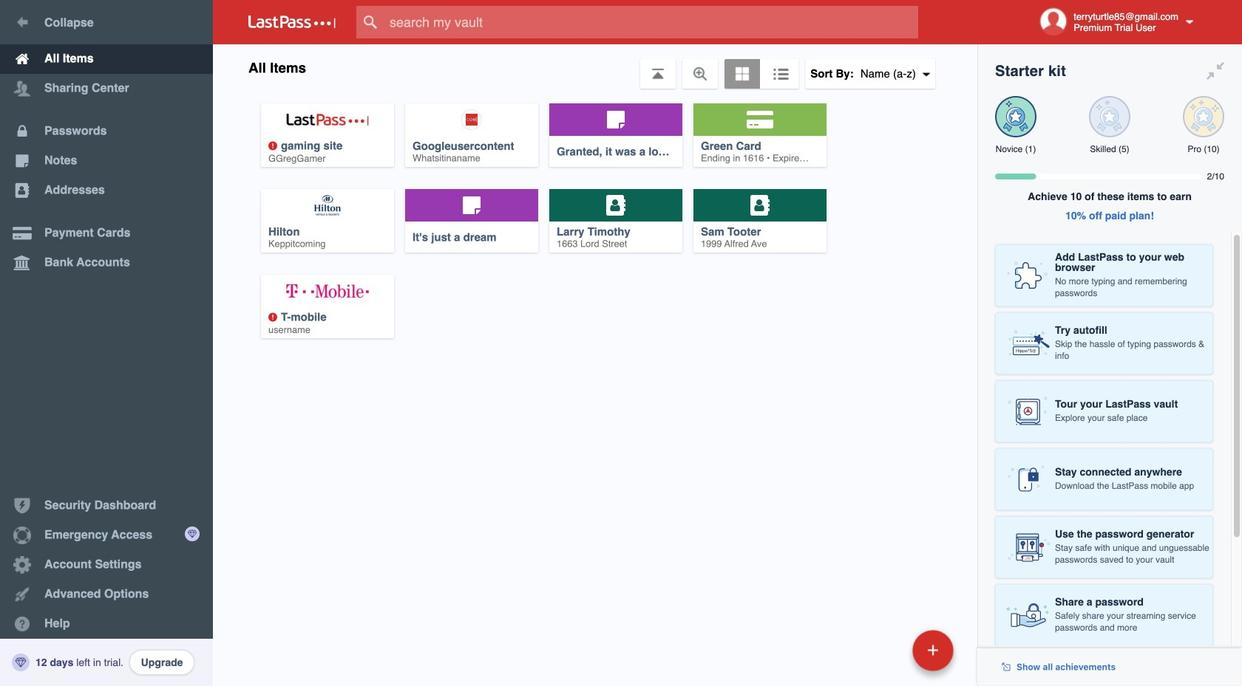 Task type: locate. For each thing, give the bounding box(es) containing it.
main navigation navigation
[[0, 0, 213, 687]]

Search search field
[[356, 6, 947, 38]]

new item element
[[811, 630, 959, 672]]



Task type: describe. For each thing, give the bounding box(es) containing it.
lastpass image
[[248, 16, 336, 29]]

new item navigation
[[811, 626, 963, 687]]

search my vault text field
[[356, 6, 947, 38]]

vault options navigation
[[213, 44, 977, 89]]



